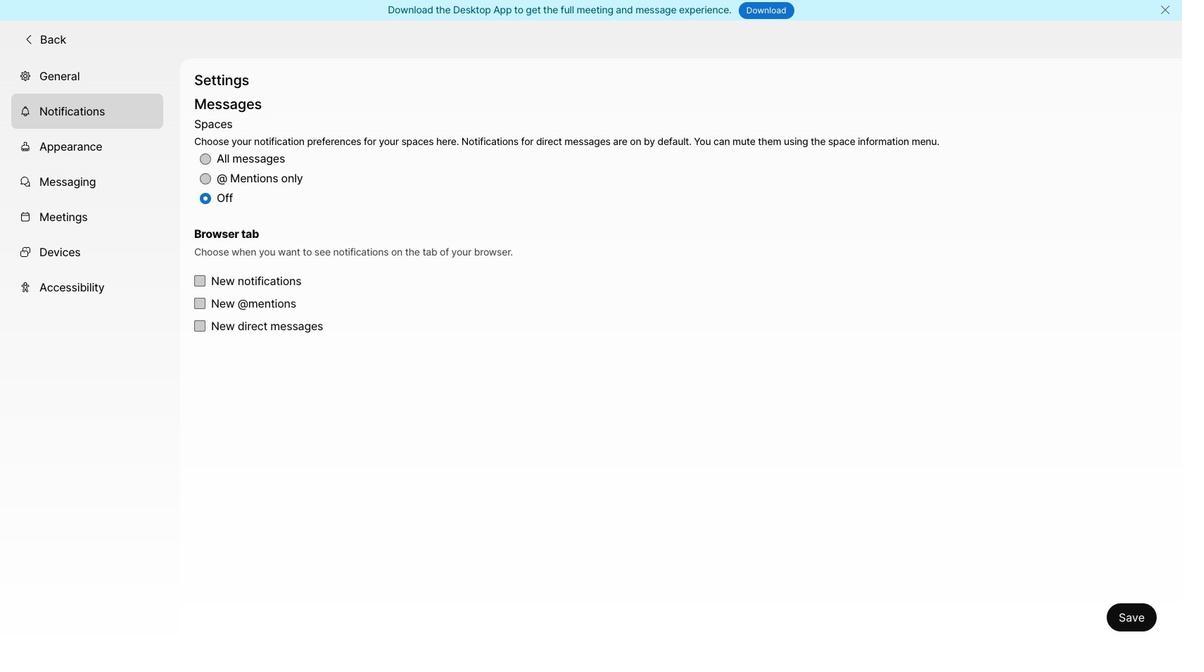 Task type: describe. For each thing, give the bounding box(es) containing it.
@ Mentions only radio
[[200, 173, 211, 184]]

All messages radio
[[200, 154, 211, 165]]

messaging tab
[[11, 164, 163, 199]]

cancel_16 image
[[1160, 4, 1172, 15]]

appearance tab
[[11, 129, 163, 164]]

devices tab
[[11, 234, 163, 269]]

Off radio
[[200, 193, 211, 204]]

accessibility tab
[[11, 269, 163, 305]]



Task type: vqa. For each thing, say whether or not it's contained in the screenshot.
Off radio
yes



Task type: locate. For each thing, give the bounding box(es) containing it.
settings navigation
[[0, 58, 180, 654]]

meetings tab
[[11, 199, 163, 234]]

general tab
[[11, 58, 163, 93]]

notifications tab
[[11, 93, 163, 129]]

option group
[[194, 114, 940, 208]]



